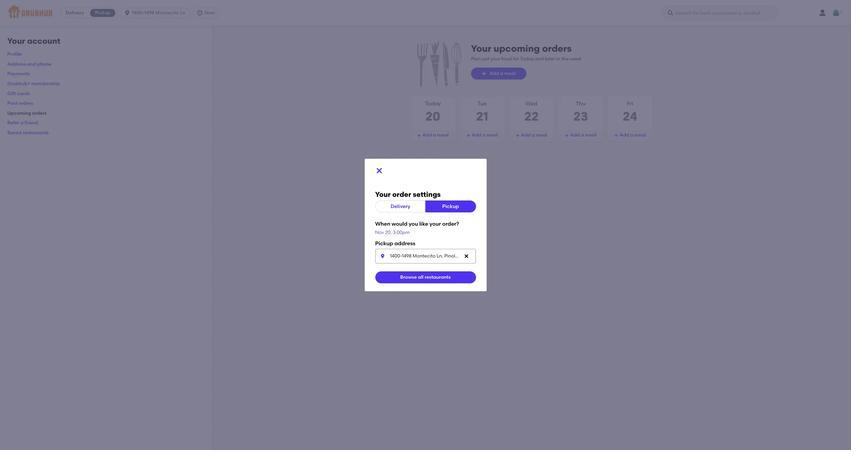 Task type: vqa. For each thing, say whether or not it's contained in the screenshot.
at inside the button
no



Task type: describe. For each thing, give the bounding box(es) containing it.
browse all restaurants button
[[375, 271, 476, 283]]

meal for 21
[[487, 132, 498, 138]]

fri
[[627, 100, 634, 107]]

add a meal button for 24
[[608, 129, 653, 141]]

week
[[570, 56, 582, 62]]

pickup address
[[375, 240, 416, 247]]

today inside your upcoming orders plan out your food for today and later in the week
[[520, 56, 534, 62]]

add for 21
[[472, 132, 482, 138]]

delivery inside 'main navigation' navigation
[[66, 10, 84, 16]]

payments link
[[7, 71, 30, 77]]

meal for 20
[[438, 132, 449, 138]]

gift cards
[[7, 91, 30, 96]]

plan
[[471, 56, 481, 62]]

3:00pm
[[393, 230, 410, 235]]

gift
[[7, 91, 16, 96]]

settings
[[413, 190, 441, 199]]

profile
[[7, 51, 22, 57]]

your for account
[[7, 36, 25, 46]]

and inside your upcoming orders plan out your food for today and later in the week
[[535, 56, 544, 62]]

fri 24
[[623, 100, 638, 124]]

add a meal for 20
[[423, 132, 449, 138]]

your inside when would you like your order? nov 20, 3:00pm
[[430, 221, 441, 227]]

later
[[545, 56, 556, 62]]

1 vertical spatial pickup button
[[426, 201, 476, 213]]

now
[[205, 10, 215, 16]]

0 horizontal spatial and
[[27, 61, 36, 67]]

add for 20
[[423, 132, 432, 138]]

add a meal for 23
[[571, 132, 597, 138]]

tue 21
[[476, 100, 489, 124]]

address and phone link
[[7, 61, 52, 67]]

main navigation navigation
[[0, 0, 852, 26]]

order?
[[443, 221, 459, 227]]

svg image for add a meal button associated with 24
[[615, 134, 619, 138]]

browse
[[401, 274, 417, 280]]

your inside your upcoming orders plan out your food for today and later in the week
[[491, 56, 501, 62]]

nov
[[375, 230, 384, 235]]

payments
[[7, 71, 30, 77]]

1400-1498 montecito ln
[[132, 10, 185, 16]]

montecito
[[156, 10, 179, 16]]

add a meal down food
[[490, 71, 516, 76]]

your upcoming orders plan out your food for today and later in the week
[[471, 43, 582, 62]]

membership
[[31, 81, 60, 87]]

upcoming orders
[[7, 110, 47, 116]]

when would you like your order? nov 20, 3:00pm
[[375, 221, 459, 235]]

20,
[[385, 230, 392, 235]]

today 20
[[425, 100, 441, 124]]

address
[[7, 61, 26, 67]]

your account
[[7, 36, 60, 46]]

1 button
[[833, 7, 843, 19]]

profile link
[[7, 51, 22, 57]]

delivery button for the bottom the pickup button
[[375, 201, 426, 213]]

your for order
[[375, 190, 391, 199]]

your order settings
[[375, 190, 441, 199]]

your for upcoming
[[471, 43, 492, 54]]

in
[[557, 56, 561, 62]]

refer a friend link
[[7, 120, 38, 126]]

a for 21
[[483, 132, 486, 138]]

1498
[[144, 10, 155, 16]]

add a meal button down food
[[471, 68, 527, 80]]

tue
[[478, 100, 487, 107]]

now button
[[192, 8, 222, 18]]

0 horizontal spatial restaurants
[[23, 130, 49, 136]]

1 horizontal spatial delivery
[[391, 203, 411, 209]]

browse all restaurants
[[401, 274, 451, 280]]

meal for 24
[[635, 132, 646, 138]]

order
[[393, 190, 412, 199]]

ln
[[180, 10, 185, 16]]

thu 23
[[574, 100, 589, 124]]

address
[[395, 240, 416, 247]]

add a meal button for 22
[[509, 129, 554, 141]]

restaurants inside browse all restaurants button
[[425, 274, 451, 280]]

cards
[[17, 91, 30, 96]]



Task type: locate. For each thing, give the bounding box(es) containing it.
your up out
[[471, 43, 492, 54]]

orders up in
[[543, 43, 572, 54]]

your inside your upcoming orders plan out your food for today and later in the week
[[471, 43, 492, 54]]

saved
[[7, 130, 22, 136]]

today up 20
[[425, 100, 441, 107]]

a down 24
[[631, 132, 634, 138]]

0 vertical spatial restaurants
[[23, 130, 49, 136]]

restaurants down friend
[[23, 130, 49, 136]]

meal down 20
[[438, 132, 449, 138]]

refer a friend
[[7, 120, 38, 126]]

add a meal button down 23
[[559, 129, 604, 141]]

restaurants
[[23, 130, 49, 136], [425, 274, 451, 280]]

0 vertical spatial pickup
[[95, 10, 111, 16]]

0 vertical spatial orders
[[543, 43, 572, 54]]

pickup
[[375, 240, 393, 247]]

a
[[501, 71, 504, 76], [20, 120, 24, 126], [433, 132, 436, 138], [483, 132, 486, 138], [532, 132, 535, 138], [581, 132, 584, 138], [631, 132, 634, 138]]

add a meal down 22
[[521, 132, 548, 138]]

1
[[841, 10, 843, 16]]

orders for past orders
[[19, 101, 33, 106]]

pickup inside 'main navigation' navigation
[[95, 10, 111, 16]]

and left phone
[[27, 61, 36, 67]]

1 horizontal spatial and
[[535, 56, 544, 62]]

delivery button
[[61, 8, 89, 18], [375, 201, 426, 213]]

add a meal button down 22
[[509, 129, 554, 141]]

your left order
[[375, 190, 391, 199]]

1 horizontal spatial delivery button
[[375, 201, 426, 213]]

0 vertical spatial your
[[491, 56, 501, 62]]

0 vertical spatial pickup button
[[89, 8, 117, 18]]

23
[[574, 109, 589, 124]]

svg image
[[833, 9, 841, 17], [565, 134, 569, 138], [615, 134, 619, 138], [380, 254, 385, 259], [464, 254, 469, 259]]

1 vertical spatial restaurants
[[425, 274, 451, 280]]

0 horizontal spatial pickup
[[95, 10, 111, 16]]

add a meal button
[[471, 68, 527, 80], [411, 129, 456, 141], [460, 129, 505, 141], [509, 129, 554, 141], [559, 129, 604, 141], [608, 129, 653, 141]]

0 horizontal spatial delivery button
[[61, 8, 89, 18]]

today right for
[[520, 56, 534, 62]]

orders for upcoming orders
[[32, 110, 47, 116]]

add for 23
[[571, 132, 580, 138]]

grubhub+
[[7, 81, 30, 87]]

a down food
[[501, 71, 504, 76]]

upcoming
[[7, 110, 31, 116]]

add a meal down 23
[[571, 132, 597, 138]]

1 horizontal spatial pickup
[[443, 203, 459, 209]]

add a meal button for 20
[[411, 129, 456, 141]]

orders
[[543, 43, 572, 54], [19, 101, 33, 106], [32, 110, 47, 116]]

out
[[482, 56, 490, 62]]

saved restaurants link
[[7, 130, 49, 136]]

a down 23
[[581, 132, 584, 138]]

today
[[520, 56, 534, 62], [425, 100, 441, 107]]

add a meal down 24
[[620, 132, 646, 138]]

0 horizontal spatial your
[[7, 36, 25, 46]]

and
[[535, 56, 544, 62], [27, 61, 36, 67]]

saved restaurants
[[7, 130, 49, 136]]

a for 23
[[581, 132, 584, 138]]

add a meal for 22
[[521, 132, 548, 138]]

add a meal for 21
[[472, 132, 498, 138]]

a down 20
[[433, 132, 436, 138]]

upcoming orders link
[[7, 110, 47, 116]]

your right like
[[430, 221, 441, 227]]

1400-1498 montecito ln button
[[120, 8, 192, 18]]

food
[[502, 56, 512, 62]]

for
[[513, 56, 519, 62]]

a for 24
[[631, 132, 634, 138]]

Search Address search field
[[375, 249, 476, 264]]

add a meal button down 24
[[608, 129, 653, 141]]

meal
[[505, 71, 516, 76], [438, 132, 449, 138], [487, 132, 498, 138], [536, 132, 548, 138], [586, 132, 597, 138], [635, 132, 646, 138]]

restaurants right all
[[425, 274, 451, 280]]

orders up upcoming orders in the top left of the page
[[19, 101, 33, 106]]

grubhub+ membership link
[[7, 81, 60, 87]]

refer
[[7, 120, 19, 126]]

add a meal button for 23
[[559, 129, 604, 141]]

1 vertical spatial today
[[425, 100, 441, 107]]

0 horizontal spatial today
[[425, 100, 441, 107]]

svg image inside 1 button
[[833, 9, 841, 17]]

like
[[420, 221, 429, 227]]

2 horizontal spatial your
[[471, 43, 492, 54]]

svg image for add a meal button associated with 23
[[565, 134, 569, 138]]

1400-
[[132, 10, 144, 16]]

21
[[476, 109, 489, 124]]

add a meal
[[490, 71, 516, 76], [423, 132, 449, 138], [472, 132, 498, 138], [521, 132, 548, 138], [571, 132, 597, 138], [620, 132, 646, 138]]

add a meal down 21
[[472, 132, 498, 138]]

you
[[409, 221, 418, 227]]

1 horizontal spatial your
[[491, 56, 501, 62]]

22
[[525, 109, 539, 124]]

0 horizontal spatial pickup button
[[89, 8, 117, 18]]

grubhub+ membership
[[7, 81, 60, 87]]

orders up friend
[[32, 110, 47, 116]]

meal down 23
[[586, 132, 597, 138]]

add
[[490, 71, 499, 76], [423, 132, 432, 138], [472, 132, 482, 138], [521, 132, 531, 138], [571, 132, 580, 138], [620, 132, 630, 138]]

wed 22
[[525, 100, 539, 124]]

pickup button
[[89, 8, 117, 18], [426, 201, 476, 213]]

svg image inside now button
[[197, 10, 203, 16]]

24
[[623, 109, 638, 124]]

2 vertical spatial orders
[[32, 110, 47, 116]]

add a meal button down 21
[[460, 129, 505, 141]]

all
[[418, 274, 424, 280]]

your
[[7, 36, 25, 46], [471, 43, 492, 54], [375, 190, 391, 199]]

1 horizontal spatial restaurants
[[425, 274, 451, 280]]

your
[[491, 56, 501, 62], [430, 221, 441, 227]]

1 horizontal spatial your
[[375, 190, 391, 199]]

1 vertical spatial pickup
[[443, 203, 459, 209]]

orders inside your upcoming orders plan out your food for today and later in the week
[[543, 43, 572, 54]]

your right out
[[491, 56, 501, 62]]

a for 20
[[433, 132, 436, 138]]

0 horizontal spatial delivery
[[66, 10, 84, 16]]

1 horizontal spatial today
[[520, 56, 534, 62]]

meal down 22
[[536, 132, 548, 138]]

a down 21
[[483, 132, 486, 138]]

svg image
[[124, 10, 131, 16], [197, 10, 203, 16], [668, 10, 674, 16], [482, 71, 487, 76], [417, 134, 421, 138], [467, 134, 471, 138], [516, 134, 520, 138], [375, 167, 383, 175]]

0 vertical spatial delivery
[[66, 10, 84, 16]]

1 vertical spatial delivery
[[391, 203, 411, 209]]

add for 24
[[620, 132, 630, 138]]

wed
[[526, 100, 538, 107]]

would
[[392, 221, 408, 227]]

add a meal button down 20
[[411, 129, 456, 141]]

thu
[[576, 100, 586, 107]]

add a meal button for 21
[[460, 129, 505, 141]]

phone
[[37, 61, 52, 67]]

pickup
[[95, 10, 111, 16], [443, 203, 459, 209]]

a for 22
[[532, 132, 535, 138]]

gift cards link
[[7, 91, 30, 96]]

meal down 21
[[487, 132, 498, 138]]

1 vertical spatial delivery button
[[375, 201, 426, 213]]

delivery button for the left the pickup button
[[61, 8, 89, 18]]

meal down food
[[505, 71, 516, 76]]

upcoming
[[494, 43, 540, 54]]

a down 22
[[532, 132, 535, 138]]

svg image for 1 button
[[833, 9, 841, 17]]

your up profile
[[7, 36, 25, 46]]

0 horizontal spatial your
[[430, 221, 441, 227]]

0 vertical spatial delivery button
[[61, 8, 89, 18]]

1 vertical spatial orders
[[19, 101, 33, 106]]

when
[[375, 221, 391, 227]]

add a meal down 20
[[423, 132, 449, 138]]

delivery
[[66, 10, 84, 16], [391, 203, 411, 209]]

past
[[7, 101, 17, 106]]

a right refer
[[20, 120, 24, 126]]

add for 22
[[521, 132, 531, 138]]

1 vertical spatial your
[[430, 221, 441, 227]]

meal for 23
[[586, 132, 597, 138]]

20
[[426, 109, 441, 124]]

friend
[[25, 120, 38, 126]]

svg image inside 1400-1498 montecito ln 'button'
[[124, 10, 131, 16]]

and left later
[[535, 56, 544, 62]]

meal down 24
[[635, 132, 646, 138]]

address and phone
[[7, 61, 52, 67]]

1 horizontal spatial pickup button
[[426, 201, 476, 213]]

account
[[27, 36, 60, 46]]

add a meal for 24
[[620, 132, 646, 138]]

0 vertical spatial today
[[520, 56, 534, 62]]

nov 20, 3:00pm link
[[375, 230, 410, 235]]

meal for 22
[[536, 132, 548, 138]]

past orders link
[[7, 101, 33, 106]]

past orders
[[7, 101, 33, 106]]

the
[[562, 56, 569, 62]]



